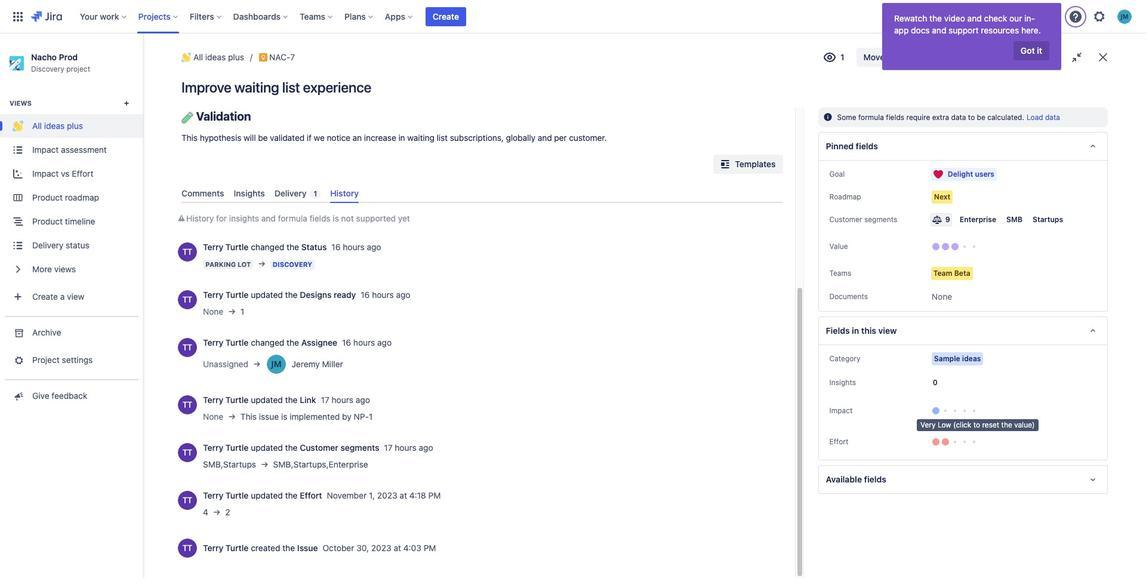 Task type: describe. For each thing, give the bounding box(es) containing it.
miller
[[322, 359, 343, 369]]

teams inside popup button
[[300, 11, 325, 21]]

view inside dropdown button
[[67, 292, 84, 302]]

1 vertical spatial waiting
[[407, 132, 435, 143]]

support
[[949, 25, 979, 35]]

link
[[300, 395, 316, 405]]

hypothesis
[[200, 132, 241, 143]]

0 vertical spatial archive
[[997, 52, 1027, 62]]

issue
[[259, 411, 279, 422]]

fields left require
[[886, 113, 905, 122]]

november
[[327, 490, 367, 500]]

fields right available
[[864, 474, 887, 484]]

value button
[[826, 240, 852, 254]]

terry turtle button for 4
[[203, 490, 249, 502]]

improve
[[182, 79, 232, 96]]

1 horizontal spatial list
[[437, 132, 448, 143]]

improve waiting list experience main content
[[0, 0, 1146, 578]]

team beta
[[934, 269, 971, 278]]

0 vertical spatial insights
[[234, 188, 265, 198]]

current project sidebar image
[[130, 48, 156, 72]]

more views
[[32, 264, 76, 274]]

1 horizontal spatial :wave: image
[[182, 53, 191, 62]]

1 horizontal spatial formula
[[859, 113, 884, 122]]

project settings
[[32, 355, 93, 365]]

views
[[10, 99, 32, 107]]

appswitcher icon image
[[11, 9, 25, 24]]

0 vertical spatial all ideas plus
[[193, 52, 244, 62]]

turtle for terry turtle changed the assignee 16 hours ago
[[226, 337, 249, 348]]

np-
[[354, 411, 369, 422]]

settings image
[[1093, 9, 1107, 24]]

nacho
[[31, 52, 57, 62]]

turtle for terry turtle changed the status 16 hours ago
[[226, 242, 249, 252]]

an
[[353, 132, 362, 143]]

product timeline
[[32, 216, 95, 227]]

app
[[894, 25, 909, 35]]

to inside "improve waiting list experience" main content
[[968, 113, 975, 122]]

1 inside dropdown button
[[841, 52, 845, 62]]

your work
[[80, 11, 119, 21]]

extra
[[933, 113, 950, 122]]

at for 4:03
[[394, 543, 401, 553]]

changed for assignee
[[251, 337, 284, 348]]

terry turtle updated the customer segments 17 hours ago
[[203, 442, 433, 453]]

notice
[[327, 132, 350, 143]]

all ideas plus inside jira product discovery navigation element
[[32, 121, 83, 131]]

1 vertical spatial is
[[281, 411, 288, 422]]

by
[[342, 411, 352, 422]]

dashboards
[[233, 11, 281, 21]]

tab list inside "improve waiting list experience" main content
[[177, 183, 788, 203]]

:heart: image
[[934, 170, 943, 179]]

users
[[975, 170, 995, 179]]

rewatch
[[894, 13, 928, 23]]

help image
[[1069, 9, 1083, 24]]

1 vertical spatial formula
[[278, 213, 307, 223]]

updated for this issue is implemented by np-1
[[251, 395, 283, 405]]

lot
[[238, 260, 251, 268]]

impact button
[[826, 404, 856, 418]]

0 vertical spatial archive button
[[990, 48, 1034, 67]]

1 horizontal spatial all ideas plus link
[[179, 50, 244, 64]]

2023 for 30,
[[371, 543, 392, 553]]

0 horizontal spatial all ideas plus link
[[0, 114, 143, 138]]

:test_tube: image
[[182, 111, 193, 123]]

the for terry turtle updated the link 17 hours ago
[[285, 395, 298, 405]]

segments inside 'dropdown button'
[[865, 215, 898, 224]]

2 horizontal spatial ideas
[[962, 354, 981, 363]]

the inside the rewatch the video and check our in- app docs and support resources here.
[[930, 13, 942, 23]]

1 vertical spatial be
[[258, 132, 268, 143]]

parking lot
[[205, 260, 251, 268]]

2023 for 1,
[[377, 490, 397, 500]]

1 right by
[[369, 411, 373, 422]]

project settings button
[[0, 348, 143, 372]]

hours for terry turtle changed the status 16 hours ago
[[343, 242, 365, 252]]

updated for 1
[[251, 290, 283, 300]]

pinned fields element
[[818, 132, 1108, 161]]

your profile and settings image
[[1118, 9, 1132, 24]]

jeremy miller
[[292, 359, 343, 369]]

ago for terry turtle changed the assignee 16 hours ago
[[377, 337, 392, 348]]

templates
[[735, 159, 776, 169]]

in inside fields in this view element
[[852, 326, 859, 336]]

30,
[[357, 543, 369, 553]]

project
[[32, 355, 60, 365]]

move button
[[857, 48, 892, 67]]

calculated.
[[988, 113, 1025, 122]]

plans
[[345, 11, 366, 21]]

group inside "improve waiting list experience" main content
[[0, 84, 143, 316]]

create for create
[[433, 11, 459, 21]]

2 data from the left
[[1046, 113, 1060, 122]]

and right insights
[[261, 213, 276, 223]]

project settings image
[[12, 354, 24, 366]]

terry for terry turtle updated the effort november 1, 2023 at 4:18 pm
[[203, 490, 223, 500]]

ideas inside jira product discovery navigation element
[[44, 121, 65, 131]]

delivery status link
[[0, 234, 143, 258]]

plus for bottommost :wave: image
[[67, 121, 83, 131]]

nac-7 link
[[257, 50, 303, 64]]

hours for terry turtle changed the assignee 16 hours ago
[[353, 337, 375, 348]]

give
[[32, 391, 49, 401]]

0 vertical spatial 17
[[321, 395, 329, 405]]

terry turtle changed the status 16 hours ago
[[203, 242, 381, 252]]

delight users
[[948, 170, 995, 179]]

available fields element
[[818, 465, 1108, 494]]

history for insights and formula fields is not supported yet
[[186, 213, 410, 223]]

views
[[54, 264, 76, 274]]

beta
[[955, 269, 971, 278]]

1 vertical spatial customer
[[300, 442, 338, 453]]

ago for terry turtle updated the link 17 hours ago
[[356, 395, 370, 405]]

1 horizontal spatial view
[[879, 326, 897, 336]]

pinned fields
[[826, 141, 878, 151]]

docs
[[911, 25, 930, 35]]

documents button
[[826, 290, 872, 304]]

turtle for terry turtle updated the designs ready 16 hours ago
[[226, 290, 249, 300]]

our
[[1010, 13, 1022, 23]]

more information about this user image for terry turtle changed the assignee 16 hours ago
[[178, 338, 197, 357]]

terry turtle button for terry turtle changed the status 16 hours ago
[[203, 241, 249, 253]]

updated for 2
[[251, 490, 283, 500]]

1 vertical spatial discovery
[[273, 260, 312, 268]]

1 horizontal spatial ideas
[[205, 52, 226, 62]]

nacho prod discovery project
[[31, 52, 90, 74]]

terry for terry turtle created the issue october 30, 2023 at 4:03 pm
[[203, 543, 223, 553]]

fields in this view
[[826, 326, 897, 336]]

pinned
[[826, 141, 854, 151]]

move
[[864, 52, 885, 62]]

per
[[554, 132, 567, 143]]

to inside tooltip
[[974, 420, 981, 429]]

9
[[946, 215, 951, 224]]

terry for terry turtle changed the status 16 hours ago
[[203, 242, 223, 252]]

assessment
[[61, 145, 107, 155]]

require
[[907, 113, 930, 122]]

impact inside popup button
[[830, 406, 853, 415]]

at for 4:18
[[400, 490, 407, 500]]

terry turtle button for unassigned
[[203, 337, 249, 349]]

1 vertical spatial 16
[[361, 290, 370, 300]]

rewatch the video and check our in- app docs and support resources here.
[[894, 13, 1041, 35]]

nac-
[[269, 52, 290, 62]]

very low (click to reset the value) tooltip
[[917, 419, 1039, 431]]

roadmap
[[65, 193, 99, 203]]

validated
[[270, 132, 305, 143]]

history for history
[[330, 188, 359, 198]]

will
[[244, 132, 256, 143]]

the for terry turtle updated the customer segments 17 hours ago
[[285, 442, 298, 453]]

got it
[[1021, 45, 1043, 56]]

effort inside jira product discovery navigation element
[[72, 169, 93, 179]]

none for terry turtle updated the link 17 hours ago
[[203, 411, 223, 422]]

1 horizontal spatial effort
[[300, 490, 322, 500]]

search image
[[924, 12, 934, 21]]

impact for assessment
[[32, 145, 59, 155]]

hours right ready
[[372, 290, 394, 300]]

subscriptions,
[[450, 132, 504, 143]]

projects
[[138, 11, 171, 21]]

and left per
[[538, 132, 552, 143]]

more information about this user image for terry turtle changed the status 16 hours ago
[[178, 242, 197, 262]]

terry turtle button for terry turtle updated the link 17 hours ago
[[203, 394, 249, 406]]

available fields
[[826, 474, 887, 484]]

apps button
[[381, 7, 417, 26]]

got
[[1021, 45, 1035, 56]]

3 terry turtle button from the top
[[203, 542, 249, 554]]

it
[[1037, 45, 1043, 56]]

settings
[[62, 355, 93, 365]]

0 vertical spatial be
[[977, 113, 986, 122]]

4:03
[[404, 543, 422, 553]]

turtle for terry turtle created the issue october 30, 2023 at 4:03 pm
[[226, 543, 249, 553]]

insights button
[[826, 376, 860, 390]]

terry for terry turtle updated the customer segments 17 hours ago
[[203, 442, 223, 453]]

1 down lot
[[240, 306, 244, 316]]

terry for terry turtle updated the designs ready 16 hours ago
[[203, 290, 223, 300]]

prod
[[59, 52, 78, 62]]

ago for terry turtle changed the status 16 hours ago
[[367, 242, 381, 252]]

1 vertical spatial :wave: image
[[13, 121, 23, 132]]

teams button
[[826, 266, 855, 281]]

issue
[[297, 543, 318, 553]]

more information about this user image for terry turtle updated the designs ready 16 hours ago
[[178, 290, 197, 309]]

comments
[[182, 188, 224, 198]]

we
[[314, 132, 325, 143]]



Task type: locate. For each thing, give the bounding box(es) containing it.
1 button
[[822, 48, 850, 67]]

1 horizontal spatial archive
[[997, 52, 1027, 62]]

0 vertical spatial changed
[[251, 242, 284, 252]]

insights up insights
[[234, 188, 265, 198]]

2023 right "1," on the left bottom of the page
[[377, 490, 397, 500]]

product
[[32, 193, 63, 203], [32, 216, 63, 227]]

0
[[933, 378, 938, 387]]

updated for smb,startups,enterprise
[[251, 442, 283, 453]]

0 vertical spatial formula
[[859, 113, 884, 122]]

category button
[[826, 352, 864, 366]]

0 vertical spatial this
[[182, 132, 198, 143]]

1 more information about this user image from the top
[[178, 242, 197, 262]]

0 horizontal spatial plus
[[67, 121, 83, 131]]

effort button
[[826, 435, 852, 449]]

0 horizontal spatial in
[[399, 132, 405, 143]]

1 horizontal spatial archive button
[[990, 48, 1034, 67]]

delivery up history for insights and formula fields is not supported yet
[[275, 188, 307, 198]]

turtle up 2 on the bottom left of page
[[226, 490, 249, 500]]

2
[[225, 507, 230, 517]]

1 up history for insights and formula fields is not supported yet
[[314, 189, 317, 198]]

1 vertical spatial in
[[852, 326, 859, 336]]

4 updated from the top
[[251, 490, 283, 500]]

terry turtle button
[[203, 241, 249, 253], [203, 289, 249, 301], [203, 394, 249, 406], [203, 442, 249, 454]]

0 horizontal spatial all
[[32, 121, 42, 131]]

none down parking on the left of the page
[[203, 306, 223, 316]]

2023 right the 30,
[[371, 543, 392, 553]]

0 vertical spatial plus
[[228, 52, 244, 62]]

1 vertical spatial all ideas plus link
[[0, 114, 143, 138]]

impact down insights 'popup button' on the bottom right of page
[[830, 406, 853, 415]]

ideas right sample
[[962, 354, 981, 363]]

waiting
[[234, 79, 279, 96], [407, 132, 435, 143]]

and down search image
[[932, 25, 947, 35]]

the left link
[[285, 395, 298, 405]]

unassigned
[[203, 359, 248, 369]]

1 horizontal spatial all ideas plus
[[193, 52, 244, 62]]

7 turtle from the top
[[226, 543, 249, 553]]

effort inside popup button
[[830, 437, 849, 446]]

0 horizontal spatial waiting
[[234, 79, 279, 96]]

hours up by
[[332, 395, 354, 405]]

2 vertical spatial ideas
[[962, 354, 981, 363]]

2 terry turtle button from the top
[[203, 490, 249, 502]]

assignee
[[301, 337, 337, 348]]

updated
[[251, 290, 283, 300], [251, 395, 283, 405], [251, 442, 283, 453], [251, 490, 283, 500]]

3 more information about this user image from the top
[[178, 491, 197, 510]]

0 horizontal spatial archive
[[32, 327, 61, 338]]

delivery for delivery status
[[32, 240, 63, 250]]

2 more information about this user image from the top
[[178, 395, 197, 414]]

0 horizontal spatial this
[[182, 132, 198, 143]]

0 vertical spatial impact
[[32, 145, 59, 155]]

1 horizontal spatial :wave: image
[[182, 53, 191, 62]]

1 horizontal spatial be
[[977, 113, 986, 122]]

0 horizontal spatial teams
[[300, 11, 325, 21]]

0 vertical spatial terry turtle button
[[203, 337, 249, 349]]

impact for vs
[[32, 169, 59, 179]]

turtle up unassigned
[[226, 337, 249, 348]]

plus up improve at the left
[[228, 52, 244, 62]]

this for this issue is implemented by np-1
[[240, 411, 257, 422]]

:wave: image
[[182, 53, 191, 62], [13, 121, 23, 132]]

1 vertical spatial at
[[394, 543, 401, 553]]

terry turtle button for terry turtle updated the designs ready 16 hours ago
[[203, 289, 249, 301]]

pm for october 30, 2023 at 4:03 pm
[[424, 543, 436, 553]]

:wave: image
[[182, 53, 191, 62], [13, 121, 23, 132]]

terry for terry turtle updated the link 17 hours ago
[[203, 395, 223, 405]]

0 horizontal spatial insights
[[234, 188, 265, 198]]

hours for terry turtle updated the link 17 hours ago
[[332, 395, 354, 405]]

discovery down 'nacho'
[[31, 65, 64, 74]]

impact vs effort
[[32, 169, 93, 179]]

2 terry turtle button from the top
[[203, 289, 249, 301]]

group
[[0, 84, 143, 316]]

parking
[[205, 260, 236, 268]]

0 horizontal spatial ideas
[[44, 121, 65, 131]]

fields in this view element
[[818, 317, 1108, 345]]

feedback
[[52, 391, 87, 401]]

very
[[921, 420, 936, 429]]

1 horizontal spatial 16
[[342, 337, 351, 348]]

view right this on the right
[[879, 326, 897, 336]]

goal
[[830, 170, 845, 179]]

0 horizontal spatial is
[[281, 411, 288, 422]]

0 vertical spatial segments
[[865, 215, 898, 224]]

close image
[[1096, 50, 1111, 64]]

the inside tooltip
[[1002, 420, 1013, 429]]

16 up miller
[[342, 337, 351, 348]]

feedback image
[[12, 390, 24, 402]]

:wave: image down views
[[13, 121, 23, 132]]

16 right ready
[[361, 290, 370, 300]]

0 horizontal spatial create
[[32, 292, 58, 302]]

0 vertical spatial effort
[[72, 169, 93, 179]]

created
[[251, 543, 280, 553]]

1 changed from the top
[[251, 242, 284, 252]]

0 horizontal spatial 17
[[321, 395, 329, 405]]

1 turtle from the top
[[226, 242, 249, 252]]

terry turtle button for terry turtle updated the customer segments 17 hours ago
[[203, 442, 249, 454]]

16 right "status"
[[332, 242, 341, 252]]

the up jeremy
[[287, 337, 299, 348]]

pm right 4:03
[[424, 543, 436, 553]]

archive up project
[[32, 327, 61, 338]]

1 horizontal spatial waiting
[[407, 132, 435, 143]]

history up "not"
[[330, 188, 359, 198]]

more information about this user image for terry turtle updated the customer segments 17 hours ago
[[178, 443, 197, 462]]

3 terry from the top
[[203, 337, 223, 348]]

data right 'extra'
[[952, 113, 966, 122]]

fields right the pinned
[[856, 141, 878, 151]]

teams inside dropdown button
[[830, 269, 852, 278]]

changed left assignee
[[251, 337, 284, 348]]

list down the 7
[[282, 79, 300, 96]]

product timeline link
[[0, 210, 143, 234]]

is right 'issue'
[[281, 411, 288, 422]]

customer inside customer segments 'dropdown button'
[[830, 215, 863, 224]]

0 horizontal spatial :wave: image
[[13, 121, 23, 132]]

turtle down unassigned
[[226, 395, 249, 405]]

sample ideas
[[934, 354, 981, 363]]

0 vertical spatial :wave: image
[[182, 53, 191, 62]]

terry turtle changed the assignee 16 hours ago
[[203, 337, 392, 348]]

updated down lot
[[251, 290, 283, 300]]

product roadmap link
[[0, 186, 143, 210]]

4 turtle from the top
[[226, 395, 249, 405]]

terry up '4'
[[203, 490, 223, 500]]

jira product discovery navigation element
[[0, 33, 143, 578]]

this left 'issue'
[[240, 411, 257, 422]]

create right apps dropdown button
[[433, 11, 459, 21]]

0 vertical spatial discovery
[[31, 65, 64, 74]]

create inside button
[[433, 11, 459, 21]]

implemented
[[290, 411, 340, 422]]

1 data from the left
[[952, 113, 966, 122]]

effort down impact popup button
[[830, 437, 849, 446]]

changed for status
[[251, 242, 284, 252]]

2 vertical spatial effort
[[300, 490, 322, 500]]

and up support
[[968, 13, 982, 23]]

be
[[977, 113, 986, 122], [258, 132, 268, 143]]

5 terry from the top
[[203, 442, 223, 453]]

0 vertical spatial all
[[193, 52, 203, 62]]

0 vertical spatial all ideas plus link
[[179, 50, 244, 64]]

waiting down nac- at left top
[[234, 79, 279, 96]]

weighting value image
[[933, 215, 942, 225]]

7
[[290, 52, 295, 62]]

pm for november 1, 2023 at 4:18 pm
[[428, 490, 441, 500]]

1 updated from the top
[[251, 290, 283, 300]]

all ideas plus up impact assessment
[[32, 121, 83, 131]]

product down impact vs effort
[[32, 193, 63, 203]]

1 vertical spatial impact
[[32, 169, 59, 179]]

1 vertical spatial teams
[[830, 269, 852, 278]]

17
[[321, 395, 329, 405], [384, 442, 393, 453]]

2 vertical spatial more information about this user image
[[178, 491, 197, 510]]

discovery inside nacho prod discovery project
[[31, 65, 64, 74]]

the left "status"
[[287, 242, 299, 252]]

all ideas plus link
[[179, 50, 244, 64], [0, 114, 143, 138]]

turtle for terry turtle updated the link 17 hours ago
[[226, 395, 249, 405]]

1 vertical spatial archive button
[[0, 321, 143, 345]]

turtle up smb,startups
[[226, 442, 249, 453]]

0 horizontal spatial :wave: image
[[13, 121, 23, 132]]

waiting right increase
[[407, 132, 435, 143]]

tab list containing comments
[[177, 183, 788, 203]]

product for product timeline
[[32, 216, 63, 227]]

formula up "terry turtle changed the status 16 hours ago"
[[278, 213, 307, 223]]

formula right some in the top right of the page
[[859, 113, 884, 122]]

data right the load
[[1046, 113, 1060, 122]]

2 vertical spatial 16
[[342, 337, 351, 348]]

editor templates image
[[719, 157, 733, 171]]

group containing all ideas plus
[[0, 84, 143, 316]]

customer up smb,startups,enterprise in the bottom of the page
[[300, 442, 338, 453]]

your work button
[[76, 7, 131, 26]]

insights down category dropdown button
[[830, 378, 856, 387]]

0 horizontal spatial discovery
[[31, 65, 64, 74]]

tab list
[[177, 183, 788, 203]]

load data button
[[1027, 113, 1060, 122]]

1 vertical spatial this
[[240, 411, 257, 422]]

all for :wave: icon within jira product discovery navigation element
[[32, 121, 42, 131]]

4 more information about this user image from the top
[[178, 539, 197, 558]]

1 more information about this user image from the top
[[178, 290, 197, 309]]

projects button
[[135, 7, 183, 26]]

5 turtle from the top
[[226, 442, 249, 453]]

1 horizontal spatial all
[[193, 52, 203, 62]]

4
[[203, 507, 208, 517]]

terry up smb,startups
[[203, 442, 223, 453]]

pm
[[428, 490, 441, 500], [424, 543, 436, 553]]

terry turtle button down unassigned
[[203, 394, 249, 406]]

in left this on the right
[[852, 326, 859, 336]]

view right a
[[67, 292, 84, 302]]

1 vertical spatial 17
[[384, 442, 393, 453]]

3 turtle from the top
[[226, 337, 249, 348]]

fields
[[886, 113, 905, 122], [856, 141, 878, 151], [310, 213, 331, 223], [864, 474, 887, 484]]

got it button
[[1014, 41, 1050, 60]]

1 vertical spatial view
[[879, 326, 897, 336]]

16 for status
[[332, 242, 341, 252]]

terry turtle button up 'parking lot'
[[203, 241, 249, 253]]

this
[[182, 132, 198, 143], [240, 411, 257, 422]]

status
[[301, 242, 327, 252]]

collapse image
[[1070, 50, 1084, 64]]

2 more information about this user image from the top
[[178, 338, 197, 357]]

all for :wave: image to the right
[[193, 52, 203, 62]]

0 horizontal spatial segments
[[341, 442, 379, 453]]

0 vertical spatial at
[[400, 490, 407, 500]]

:test_tube: image
[[182, 111, 193, 123]]

7 terry from the top
[[203, 543, 223, 553]]

next
[[934, 192, 951, 201]]

1 vertical spatial to
[[974, 420, 981, 429]]

the for terry turtle changed the assignee 16 hours ago
[[287, 337, 299, 348]]

turtle down lot
[[226, 290, 249, 300]]

16
[[332, 242, 341, 252], [361, 290, 370, 300], [342, 337, 351, 348]]

some formula fields require extra data to be calculated. load data
[[837, 113, 1060, 122]]

1 vertical spatial list
[[437, 132, 448, 143]]

create a view button
[[0, 285, 143, 309]]

the for terry turtle created the issue october 30, 2023 at 4:03 pm
[[283, 543, 295, 553]]

:heart: image
[[934, 170, 943, 179]]

the for terry turtle updated the effort november 1, 2023 at 4:18 pm
[[285, 490, 298, 500]]

all ideas plus link up improve at the left
[[179, 50, 244, 64]]

0 horizontal spatial view
[[67, 292, 84, 302]]

segments down roadmap popup button
[[865, 215, 898, 224]]

delivery status
[[32, 240, 89, 250]]

plus inside group
[[67, 121, 83, 131]]

nac-7
[[269, 52, 295, 62]]

check
[[984, 13, 1008, 23]]

1 terry turtle button from the top
[[203, 241, 249, 253]]

2 vertical spatial none
[[203, 411, 223, 422]]

fields left "not"
[[310, 213, 331, 223]]

plus for :wave: icon to the right
[[228, 52, 244, 62]]

terry down '4'
[[203, 543, 223, 553]]

more information about this user image
[[178, 242, 197, 262], [178, 395, 197, 414], [178, 491, 197, 510]]

this for this hypothesis will be validated if we notice an increase in waiting list subscriptions, globally and per customer.
[[182, 132, 198, 143]]

3 more information about this user image from the top
[[178, 443, 197, 462]]

1 terry from the top
[[203, 242, 223, 252]]

this down :test_tube: icon
[[182, 132, 198, 143]]

0 vertical spatial 2023
[[377, 490, 397, 500]]

0 vertical spatial waiting
[[234, 79, 279, 96]]

0 horizontal spatial list
[[282, 79, 300, 96]]

supported
[[356, 213, 396, 223]]

4 terry turtle button from the top
[[203, 442, 249, 454]]

0 horizontal spatial data
[[952, 113, 966, 122]]

some
[[837, 113, 857, 122]]

value)
[[1015, 420, 1035, 429]]

the left 'video'
[[930, 13, 942, 23]]

2 horizontal spatial 16
[[361, 290, 370, 300]]

more information about this user image for terry turtle updated the link 17 hours ago
[[178, 395, 197, 414]]

0 vertical spatial history
[[330, 188, 359, 198]]

the for terry turtle updated the designs ready 16 hours ago
[[285, 290, 298, 300]]

0 vertical spatial in
[[399, 132, 405, 143]]

effort down smb,startups,enterprise in the bottom of the page
[[300, 490, 322, 500]]

product up delivery status
[[32, 216, 63, 227]]

create for create a view
[[32, 292, 58, 302]]

filters button
[[186, 7, 226, 26]]

2 vertical spatial terry turtle button
[[203, 542, 249, 554]]

archive left it
[[997, 52, 1027, 62]]

history
[[330, 188, 359, 198], [186, 213, 214, 223]]

more information about this user image
[[178, 290, 197, 309], [178, 338, 197, 357], [178, 443, 197, 462], [178, 539, 197, 558]]

here.
[[1022, 25, 1041, 35]]

fields
[[826, 326, 850, 336]]

teams left plans
[[300, 11, 325, 21]]

hours up "4:18"
[[395, 442, 417, 453]]

all inside jira product discovery navigation element
[[32, 121, 42, 131]]

impact assessment
[[32, 145, 107, 155]]

Search field
[[920, 7, 1039, 26]]

0 vertical spatial teams
[[300, 11, 325, 21]]

6 turtle from the top
[[226, 490, 249, 500]]

primary element
[[7, 0, 910, 33]]

low
[[938, 420, 952, 429]]

effort right vs
[[72, 169, 93, 179]]

list left subscriptions, at the left
[[437, 132, 448, 143]]

0 vertical spatial more information about this user image
[[178, 242, 197, 262]]

:wave: image down views
[[13, 121, 23, 132]]

terry turtle button up 2 on the bottom left of page
[[203, 490, 249, 502]]

1 vertical spatial changed
[[251, 337, 284, 348]]

at left "4:18"
[[400, 490, 407, 500]]

load
[[1027, 113, 1044, 122]]

3 terry turtle button from the top
[[203, 394, 249, 406]]

1 horizontal spatial insights
[[830, 378, 856, 387]]

insights inside 'popup button'
[[830, 378, 856, 387]]

1 horizontal spatial history
[[330, 188, 359, 198]]

create a view
[[32, 292, 84, 302]]

this
[[862, 326, 877, 336]]

delivery inside jira product discovery navigation element
[[32, 240, 63, 250]]

all up impact assessment
[[32, 121, 42, 131]]

2 updated from the top
[[251, 395, 283, 405]]

1 vertical spatial all ideas plus
[[32, 121, 83, 131]]

the for terry turtle changed the status 16 hours ago
[[287, 242, 299, 252]]

1 vertical spatial ideas
[[44, 121, 65, 131]]

1 product from the top
[[32, 193, 63, 203]]

4 terry from the top
[[203, 395, 223, 405]]

apps
[[385, 11, 405, 21]]

segments down np-
[[341, 442, 379, 453]]

more views link
[[0, 258, 143, 282]]

experience
[[303, 79, 372, 96]]

the right reset
[[1002, 420, 1013, 429]]

terry down parking on the left of the page
[[203, 290, 223, 300]]

roadmap
[[830, 192, 861, 201]]

terry turtle button down 2 on the bottom left of page
[[203, 542, 249, 554]]

terry up unassigned
[[203, 337, 223, 348]]

banner containing your work
[[0, 0, 1146, 33]]

delivery for delivery
[[275, 188, 307, 198]]

updated up 'issue'
[[251, 395, 283, 405]]

hours down "not"
[[343, 242, 365, 252]]

be left calculated.
[[977, 113, 986, 122]]

more
[[32, 264, 52, 274]]

1 vertical spatial archive
[[32, 327, 61, 338]]

the left the issue
[[283, 543, 295, 553]]

1 horizontal spatial customer
[[830, 215, 863, 224]]

jeremy
[[292, 359, 320, 369]]

:wave: image inside jira product discovery navigation element
[[13, 121, 23, 132]]

1 horizontal spatial plus
[[228, 52, 244, 62]]

:wave: image up improve at the left
[[182, 53, 191, 62]]

jira image
[[31, 9, 62, 24], [31, 9, 62, 24]]

1 vertical spatial create
[[32, 292, 58, 302]]

terry turtle button up smb,startups
[[203, 442, 249, 454]]

none up smb,startups
[[203, 411, 223, 422]]

changed up lot
[[251, 242, 284, 252]]

none down team
[[932, 291, 952, 302]]

none
[[932, 291, 952, 302], [203, 306, 223, 316], [203, 411, 223, 422]]

effort
[[72, 169, 93, 179], [830, 437, 849, 446], [300, 490, 322, 500]]

turtle for terry turtle updated the effort november 1, 2023 at 4:18 pm
[[226, 490, 249, 500]]

2 turtle from the top
[[226, 290, 249, 300]]

2 changed from the top
[[251, 337, 284, 348]]

archive inside jira product discovery navigation element
[[32, 327, 61, 338]]

2 terry from the top
[[203, 290, 223, 300]]

ideas up improve at the left
[[205, 52, 226, 62]]

impact vs effort link
[[0, 162, 143, 186]]

october
[[323, 543, 354, 553]]

create left a
[[32, 292, 58, 302]]

view
[[67, 292, 84, 302], [879, 326, 897, 336]]

1 vertical spatial terry turtle button
[[203, 490, 249, 502]]

impact assessment link
[[0, 138, 143, 162]]

archive button up project settings button
[[0, 321, 143, 345]]

banner
[[0, 0, 1146, 33]]

info image
[[823, 112, 833, 122]]

all ideas plus
[[193, 52, 244, 62], [32, 121, 83, 131]]

in right increase
[[399, 132, 405, 143]]

delight
[[948, 170, 973, 179]]

give feedback button
[[0, 384, 143, 408]]

all ideas plus link up impact assessment
[[0, 114, 143, 138]]

6 terry from the top
[[203, 490, 223, 500]]

ideas up impact assessment
[[44, 121, 65, 131]]

improve waiting list experience
[[182, 79, 372, 96]]

value
[[830, 242, 848, 251]]

history for history for insights and formula fields is not supported yet
[[186, 213, 214, 223]]

impact up impact vs effort
[[32, 145, 59, 155]]

0 horizontal spatial delivery
[[32, 240, 63, 250]]

resources
[[981, 25, 1019, 35]]

create inside dropdown button
[[32, 292, 58, 302]]

0 vertical spatial none
[[932, 291, 952, 302]]

the down smb,startups,enterprise in the bottom of the page
[[285, 490, 298, 500]]

1 vertical spatial :wave: image
[[13, 121, 23, 132]]

customer.
[[569, 132, 607, 143]]

none for terry turtle updated the designs ready 16 hours ago
[[203, 306, 223, 316]]

1 horizontal spatial create
[[433, 11, 459, 21]]

1 left move
[[841, 52, 845, 62]]

1 terry turtle button from the top
[[203, 337, 249, 349]]

0 horizontal spatial 16
[[332, 242, 341, 252]]

2 product from the top
[[32, 216, 63, 227]]

more information about this user image for terry turtle updated the effort november 1, 2023 at 4:18 pm
[[178, 491, 197, 510]]

discovery down "terry turtle changed the status 16 hours ago"
[[273, 260, 312, 268]]

archive button
[[990, 48, 1034, 67], [0, 321, 143, 345]]

0 vertical spatial is
[[333, 213, 339, 223]]

1 vertical spatial effort
[[830, 437, 849, 446]]

0 vertical spatial :wave: image
[[182, 53, 191, 62]]

very low (click to reset the value)
[[921, 420, 1035, 429]]

globally
[[506, 132, 536, 143]]

teams up documents
[[830, 269, 852, 278]]

segments
[[865, 215, 898, 224], [341, 442, 379, 453]]

terry for terry turtle changed the assignee 16 hours ago
[[203, 337, 223, 348]]

2 horizontal spatial effort
[[830, 437, 849, 446]]

turtle for terry turtle updated the customer segments 17 hours ago
[[226, 442, 249, 453]]

1 vertical spatial more information about this user image
[[178, 395, 197, 414]]

your
[[80, 11, 98, 21]]

1 vertical spatial none
[[203, 306, 223, 316]]

give feedback
[[32, 391, 87, 401]]

delivery up more
[[32, 240, 63, 250]]

1 vertical spatial 2023
[[371, 543, 392, 553]]

product for product roadmap
[[32, 193, 63, 203]]

3 updated from the top
[[251, 442, 283, 453]]

1 horizontal spatial segments
[[865, 215, 898, 224]]

16 for assignee
[[342, 337, 351, 348]]

1 vertical spatial product
[[32, 216, 63, 227]]

1 vertical spatial pm
[[424, 543, 436, 553]]



Task type: vqa. For each thing, say whether or not it's contained in the screenshot.
bottommost in
yes



